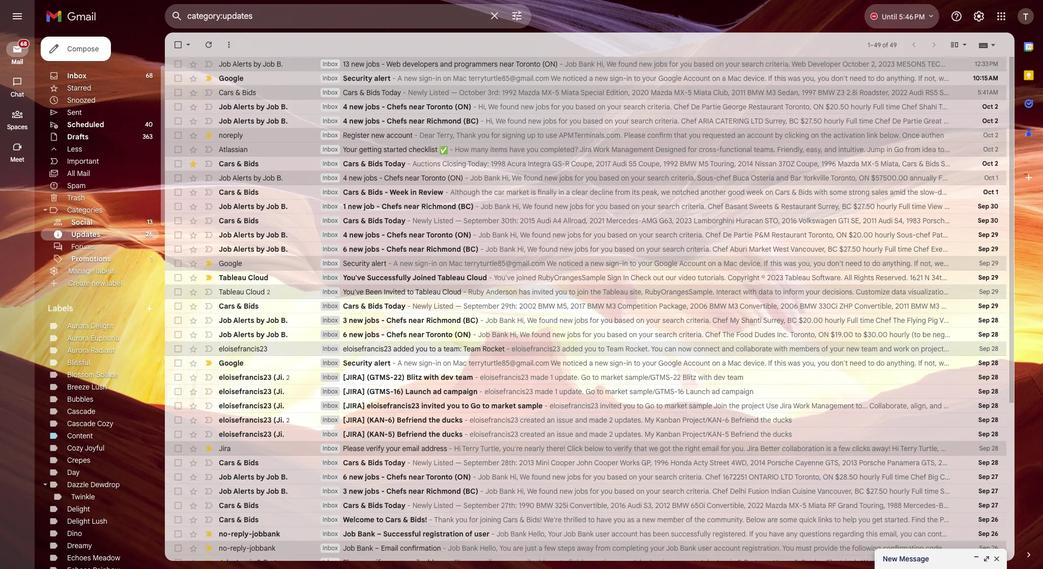 Task type: locate. For each thing, give the bounding box(es) containing it.
1 horizontal spatial all
[[986, 401, 994, 411]]

11 job alerts by job b. from the top
[[219, 487, 288, 496]]

with right 22
[[698, 373, 712, 382]]

0 horizontal spatial from
[[595, 544, 611, 553]]

1 coupe, from the left
[[571, 159, 594, 168]]

25
[[992, 559, 998, 566]]

the
[[893, 316, 905, 325], [722, 330, 735, 339]]

1 horizontal spatial code
[[1006, 544, 1022, 553]]

0 vertical spatial your
[[343, 145, 357, 154]]

issue
[[557, 416, 573, 425], [557, 430, 573, 439]]

inbox inside 'inbox cars & bids today - newly listed — september 28th: 2013 mini cooper john cooper works gp, 1996 honda acty street 4wd, 2014 porsche cayenne gts, 2013 porsche panamera gts, 2015 audi s4, 2003 bmw 530i se'
[[323, 459, 338, 467]]

this for sep 29
[[770, 259, 782, 268]]

team left rocket.
[[606, 344, 624, 354]]

2 data from the left
[[892, 287, 906, 297]]

mazda down indian
[[766, 501, 787, 510]]

mail down important
[[77, 169, 90, 178]]

8 row from the top
[[165, 157, 1043, 171]]

secure for sep 29
[[980, 259, 1002, 268]]

inbox cars & bids - week in review - although the car market is finally in a clear decline from its peak, we notched another good week on cars & bids with some strong sales amid the slow-down. that included a 2013 dodg
[[323, 188, 1043, 197]]

inbox for tenth row from the bottom of the page
[[323, 430, 338, 438]]

rights
[[854, 273, 874, 282]]

5 job alerts by job b. from the top
[[219, 202, 288, 211]]

sell for c
[[1021, 302, 1032, 311]]

1 horizontal spatial invited
[[532, 287, 554, 297]]

with down yorkville
[[814, 188, 828, 197]]

2 kanban from the top
[[656, 430, 681, 439]]

2 code from the left
[[1006, 544, 1022, 553]]

7 job alerts by job b. from the top
[[219, 245, 288, 254]]

1 vertical spatial updates.
[[615, 430, 643, 439]]

(bc) for job bank hi, we found new jobs for you based on your search criteria. chef aburi market west vancouver, bc $27.50 hourly full time chef executive table group vancouver, b
[[463, 245, 479, 254]]

se,
[[851, 216, 861, 225]]

1 no-reply-jobbank from the top
[[219, 530, 280, 539]]

2 cascade from the top
[[67, 419, 95, 428]]

inbox for second row from the bottom of the page
[[323, 544, 338, 552]]

2023 for huracan
[[676, 216, 692, 225]]

1996 up yorkville
[[821, 159, 836, 168]]

eloisefrancis23 (ji. for [jira] (kan-5) befriend the ducks
[[219, 430, 284, 439]]

inbox inside the inbox eloisefrancis23 added you to a team: team rocket - eloisefrancis23 added you to team rocket. you can now connect and collaborate with members of your new team and work on projects together! check out your new
[[323, 345, 338, 353]]

inbox inside inbox please verify your email address - hi terry turtle, you're nearly there! click below to verify that we got the right email for you. jira better collaboration is a few clicks away! hi terry turtle, click below to verify that we hav
[[323, 445, 338, 452]]

eloisefrancis23
[[219, 344, 267, 354], [343, 344, 392, 354], [512, 344, 560, 354], [219, 373, 272, 382], [480, 373, 529, 382], [219, 387, 272, 396], [484, 387, 533, 396], [219, 401, 272, 411], [367, 401, 419, 411], [550, 401, 598, 411], [219, 415, 272, 425], [470, 416, 518, 425], [219, 430, 272, 439], [470, 430, 518, 439]]

1 cars & bids from the top
[[219, 88, 256, 97]]

near for job bank hi, we found new jobs for you based on your search criteria. chef the food dudes inc. toronto, on $19.00 to $30.00 hourly (to be negotiated) full time chef pantry t
[[409, 330, 424, 339]]

2 horizontal spatial have
[[769, 530, 784, 539]]

based for aburi
[[615, 245, 635, 254]]

5:41 am
[[978, 89, 998, 96]]

1 vertical spatial noticed
[[559, 259, 583, 268]]

2 vertical spatial hello,
[[970, 558, 988, 567]]

sep for 23th row from the top of the page
[[978, 373, 990, 381]]

1 horizontal spatial ad
[[712, 387, 720, 396]]

do for sep 28
[[876, 359, 885, 368]]

miata,
[[881, 159, 900, 168]]

1 vertical spatial 2023
[[676, 216, 692, 225]]

account down inbox 13 new jobs - web developers and programmers  near toronto (on) - job bank hi, we found new jobs for you based on your search criteria. web developer october 2, 2023 mesons technologies inc. scarborough,
[[683, 74, 710, 83]]

3rd:
[[488, 88, 500, 97]]

1 horizontal spatial team
[[727, 373, 744, 382]]

4 [jira] from the top
[[343, 416, 365, 425]]

2 sep 27 from the top
[[979, 487, 998, 495]]

dazzle dewdrop link
[[67, 480, 120, 490]]

1 horizontal spatial gts,
[[921, 458, 937, 468]]

1 horizontal spatial your
[[548, 530, 562, 539]]

criteria. for chef
[[671, 174, 696, 183]]

my down inbox [jira] eloisefrancis23 invited you to go to market sample - eloisefrancis23 invited you to go to market sample join the project use jira work management to... collaborate, align, and deliver work, all in one place vie on the bottom
[[645, 416, 654, 425]]

$20.00
[[849, 231, 873, 240], [799, 316, 823, 325], [988, 316, 1012, 325]]

23 row from the top
[[165, 370, 1007, 385]]

update. up inbox [jira] (gtms-16) launch ad campaign - eloisefrancis23 made 1 update. go to market sample/gtms-16 launch ad campaign ‌ ‌ ‌ ‌ ‌ ‌ ‌ ‌ ‌ ‌ ‌ ‌ ‌ ‌ ‌ ‌ ‌ ‌ ‌ ‌ ‌ ‌ ‌ ‌ ‌ ‌ ‌ ‌ ‌ ‌ ‌ ‌ ‌ ‌ ‌ ‌ ‌ ‌ ‌ ‌ ‌ ‌ ‌ ‌ ‌ ‌ ‌ ‌ ‌ ‌ ‌ ‌ ‌ ‌ ‌ ‌ ‌ ‌ ‌ ‌ ‌ ‌
[[555, 373, 579, 382]]

hello, left 25
[[970, 558, 988, 567]]

inbox inside inbox welcome to cars & bids! - thank you for joining cars & bids! we're thrilled to have you as a new member of the community. below are some quick links to help you get started. find the perfect carare you on the looko
[[323, 516, 338, 524]]

2 horizontal spatial that
[[1008, 444, 1021, 453]]

gts, up big
[[921, 458, 937, 468]]

1 3 from the top
[[343, 316, 347, 325]]

2023 for software.
[[767, 273, 783, 282]]

john down completing
[[632, 558, 648, 567]]

inbox 4 new jobs - chefs near toronto (on) - job bank hi, we found new jobs for you based on your search criteria. chef de partie p&m restaurant toronto, on $20.00 hourly sous-chef patois restaurant inc. toronto, on 
[[323, 231, 1043, 240]]

0 vertical spatial work
[[593, 145, 610, 154]]

34 row from the top
[[165, 527, 1043, 541]]

2 hi from the left
[[892, 444, 899, 453]]

0 vertical spatial all
[[67, 169, 75, 178]]

strong
[[849, 188, 870, 197]]

1 horizontal spatial miata
[[694, 88, 711, 97]]

we'll down projects
[[939, 359, 953, 368]]

1 horizontal spatial ltd
[[781, 473, 793, 482]]

was for 10:15 am
[[788, 74, 801, 83]]

chefs for job bank hi, we found new jobs for you based on your search criteria. sous-chef buca osteria and bar yorkville toronto, on $57500.00 annually full time sous-chef no small fea
[[384, 174, 403, 183]]

3 cars & bids from the top
[[219, 188, 259, 197]]

4 job alerts by job b. from the top
[[219, 174, 283, 183]]

0 horizontal spatial auctions
[[412, 159, 441, 168]]

0 horizontal spatial dev
[[441, 373, 454, 382]]

drafts
[[67, 132, 89, 141]]

solace
[[96, 370, 118, 380]]

1 vertical spatial (kan-
[[367, 430, 388, 439]]

bids
[[242, 88, 256, 97], [366, 88, 380, 97], [244, 159, 259, 168], [368, 159, 383, 168], [926, 159, 939, 168], [244, 188, 259, 197], [368, 188, 383, 197], [798, 188, 812, 197], [244, 216, 259, 225], [368, 216, 383, 225], [995, 216, 1009, 225], [244, 302, 259, 311], [368, 302, 383, 311], [1005, 302, 1019, 311], [244, 458, 259, 468], [368, 458, 383, 468], [244, 501, 259, 510], [368, 501, 383, 510], [244, 515, 259, 525]]

0 vertical spatial my
[[730, 316, 740, 325]]

flying
[[907, 316, 926, 325]]

1997
[[802, 88, 816, 97]]

can left now
[[665, 344, 676, 354]]

blissful
[[67, 358, 90, 367]]

delight lush link
[[67, 517, 107, 526]]

0 horizontal spatial all
[[945, 202, 952, 211]]

2023 right the 2,
[[879, 60, 895, 69]]

2 3 from the top
[[343, 487, 347, 496]]

management left to...
[[812, 401, 854, 411]]

2 ad from the left
[[712, 387, 720, 396]]

patois
[[932, 231, 952, 240]]

1 vertical spatial 2016
[[611, 501, 626, 510]]

inbox inside inbox [jira] eloisefrancis23 invited you to go to market sample - eloisefrancis23 invited you to go to market sample join the project use jira work management to... collaborate, align, and deliver work, all in one place vie
[[323, 402, 338, 410]]

tab list
[[1015, 33, 1043, 533]]

sep for 13th row from the top of the page
[[978, 231, 990, 239]]

found for job bank hi, we found new jobs for you based on your search criteria. chef de partie p&m restaurant toronto, on $20.00 hourly sous-chef patois restaurant inc. toronto, on 
[[532, 231, 551, 240]]

0 vertical spatial sell
[[941, 159, 953, 168]]

we'll for 10:15 am
[[939, 74, 953, 83]]

mx- down "jump"
[[861, 159, 875, 168]]

6 job alerts by job b. from the top
[[219, 231, 288, 240]]

7 row from the top
[[165, 142, 1007, 157]]

by for job bank hi, we found new jobs for you based on your search criteria. sous-chef buca osteria and bar yorkville toronto, on $57500.00 annually full time sous-chef no small fea
[[254, 174, 261, 183]]

2 vertical spatial alert
[[374, 359, 391, 368]]

7 cars & bids from the top
[[219, 501, 259, 510]]

3 security from the top
[[343, 359, 372, 368]]

– up 'email'
[[377, 530, 382, 539]]

cooper
[[551, 458, 575, 468], [594, 458, 618, 468]]

inbox inside inbox you've been invited to tableau cloud - ruby anderson has invited you to join the tableau site, rubyorangessample. interact with data to inform your decisions. customize data visualizations to answer your questions. sh
[[323, 288, 338, 296]]

1 horizontal spatial 2022
[[892, 88, 908, 97]]

$27.50 down strong
[[853, 202, 875, 211]]

30
[[991, 203, 998, 210], [991, 217, 998, 224]]

row containing john lewis & partne.
[[165, 556, 1043, 569]]

n right 1621
[[925, 273, 930, 282]]

0 horizontal spatial 49
[[874, 41, 881, 49]]

inbox inside the inbox 6 new jobs - chefs near toronto (on) - job bank hi, we found new jobs for you based on your search criteria. chef 1672251 ontario ltd toronto, on $28.50 hourly full time chef big city gourmet catering richmond
[[323, 473, 338, 481]]

navigation
[[0, 33, 36, 569]]

criteria. for basant
[[681, 202, 706, 211]]

inbox inside inbox cars & bids - week in review - although the car market is finally in a clear decline from its peak, we notched another good week on cars & bids with some strong sales amid the slow-down. that included a 2013 dodg
[[323, 188, 338, 196]]

criteria. down inbox 4 new jobs - chefs near toronto (on) - hi, we found new jobs for you based on your search criteria. chef de partie george restaurant toronto, on $20.50 hourly full time chef shahi tandoor brampton, o
[[655, 117, 679, 126]]

4 row from the top
[[165, 100, 1008, 114]]

minimize image
[[972, 555, 981, 563]]

launch
[[405, 387, 431, 396], [686, 387, 710, 396]]

jira
[[580, 145, 592, 154], [780, 401, 792, 411], [219, 444, 231, 453], [747, 444, 759, 453]]

volkswagen
[[799, 216, 837, 225]]

3 [jira] from the top
[[343, 401, 365, 411]]

mail inside heading
[[11, 58, 23, 66]]

sep 28 for newly listed — september 28th: 2013 mini cooper john cooper works gp, 1996 honda acty street 4wd, 2014 porsche cayenne gts, 2013 porsche panamera gts, 2015 audi s4, 2003 bmw 530i se
[[978, 459, 998, 467]]

jobbank up partne.
[[252, 530, 280, 539]]

24 row from the top
[[165, 385, 1007, 399]]

2 project/kan- from the top
[[682, 430, 725, 439]]

0 vertical spatial 27
[[991, 473, 998, 481]]

2 vertical spatial my
[[645, 430, 654, 439]]

select input tool image
[[990, 41, 996, 49]]

inbox inside inbox job bank – successful registration of user - job bank hello, your job bank user account has been successfully registered. if you have any questions regarding this email, you can contact us. thank you, job bank ple
[[323, 530, 338, 538]]

inbox inside inbox 4 new jobs - chefs near toronto (on) - hi, we found new jobs for you based on your search criteria. chef de partie george restaurant toronto, on $20.50 hourly full time chef shahi tandoor brampton, o
[[323, 103, 338, 110]]

2 27 from the top
[[991, 487, 998, 495]]

1988
[[887, 501, 902, 510]]

5 cars & bids from the top
[[219, 302, 259, 311]]

inbox security alert - a new sign-in on mac terryturtle85@gmail.com we noticed a new sign-in to your google account on a mac device. if this was you, you don't need to do anything. if not, we'll help you secure your for 29
[[323, 259, 1018, 268]]

Search in mail search field
[[165, 4, 531, 28]]

near for job bank hi, we found new jobs for you based on your search criteria. chef de partie p&m restaurant toronto, on $20.00 hourly sous-chef patois restaurant inc. toronto, on 
[[409, 231, 425, 240]]

porsche down view
[[923, 216, 949, 225]]

search in mail image
[[168, 7, 186, 25]]

68 inside navigation
[[21, 40, 27, 47]]

2017 down join
[[571, 302, 585, 311]]

account up teams.
[[747, 131, 773, 140]]

[jira] for [jira] (kan-6) befriend the ducks
[[343, 416, 365, 425]]

b. for job bank hi, we found new jobs for you based on your search criteria. chef 1672251 ontario ltd toronto, on $28.50 hourly full time chef big city gourmet catering richmond
[[281, 473, 288, 482]]

ple
[[1033, 530, 1043, 539]]

1 horizontal spatial campaign
[[722, 387, 754, 396]]

thank for terry,
[[456, 131, 476, 140]]

hi, for job bank hi, we found new jobs for you based on your search criteria. chef de partie p&m restaurant toronto, on $20.00 hourly sous-chef patois restaurant inc. toronto, on 
[[510, 231, 519, 240]]

labels heading
[[48, 304, 145, 314]]

close image
[[993, 555, 1001, 563]]

inbox inside inbox 6 new jobs - chefs near richmond (bc) - job bank hi, we found new jobs for you based on your search criteria. chef aburi market west vancouver, bc $27.50 hourly full time chef executive table group vancouver, b
[[323, 245, 338, 253]]

hi, for job bank hi, we found new jobs for you based on your search criteria. chef delhi fusion indian cuisine vancouver, bc $27.50 hourly full time sous-chef marriott international
[[517, 487, 526, 496]]

chefs for job bank hi, we found new jobs for you based on your search criteria. chef de partie p&m restaurant toronto, on $20.00 hourly sous-chef patois restaurant inc. toronto, on 
[[387, 231, 407, 240]]

oct 2 for car
[[982, 160, 998, 167]]

inbox inside inbox 4 new jobs - chefs near toronto (on) - job bank hi, we found new jobs for you based on your search criteria. sous-chef buca osteria and bar yorkville toronto, on $57500.00 annually full time sous-chef no small fea
[[323, 174, 338, 182]]

0 vertical spatial all
[[945, 202, 952, 211]]

few left clicks
[[839, 444, 850, 453]]

alerts for hi, we found new jobs for you based on your search criteria. chef aria catering ltd surrey, bc $27.50 hourly full time chef de partie great bear pub burnaby, bc
[[233, 117, 254, 126]]

good
[[728, 188, 745, 197]]

auctions down checklist at the left top of page
[[412, 159, 441, 168]]

1 vertical spatial the
[[722, 330, 735, 339]]

help up regarding
[[843, 515, 857, 525]]

2 vertical spatial account
[[683, 359, 710, 368]]

row
[[165, 57, 1043, 71], [165, 71, 1022, 85], [165, 85, 1007, 100], [165, 100, 1008, 114], [165, 114, 1015, 128], [165, 128, 1007, 142], [165, 142, 1007, 157], [165, 157, 1043, 171], [165, 171, 1043, 185], [165, 185, 1043, 199], [165, 199, 1043, 214], [165, 214, 1043, 228], [165, 228, 1043, 242], [165, 242, 1043, 256], [165, 256, 1018, 271], [165, 271, 1043, 285], [165, 285, 1043, 299], [165, 299, 1043, 313], [165, 313, 1043, 328], [165, 328, 1043, 342], [165, 342, 1043, 356], [165, 356, 1022, 370], [165, 370, 1007, 385], [165, 385, 1007, 399], [165, 399, 1043, 413], [165, 413, 1007, 427], [165, 427, 1007, 442], [165, 442, 1043, 456], [165, 456, 1043, 470], [165, 470, 1043, 484], [165, 484, 1043, 499], [165, 499, 1043, 513], [165, 513, 1043, 527], [165, 527, 1043, 541], [165, 541, 1043, 556], [165, 556, 1043, 569]]

fea
[[1033, 174, 1043, 183]]

sep 28 for hi terry turtle, you're nearly there! click below to verify that we got the right email for you. jira better collaboration is a few clicks away! hi terry turtle, click below to verify that we hav
[[979, 445, 998, 452]]

blissful link
[[67, 358, 90, 367]]

2 vertical spatial delight
[[67, 517, 90, 526]]

1 closing from the left
[[442, 159, 466, 168]]

manage labels create new label
[[68, 267, 122, 288]]

1 vertical spatial don't
[[827, 259, 844, 268]]

cloud down tableau cloud
[[246, 287, 265, 296]]

befriend right 6)
[[397, 416, 427, 425]]

sep for 11th row from the bottom
[[978, 416, 990, 424]]

inbox inside inbox [jira] (kan-5) befriend the ducks - eloisefrancis23 created an issue and made 2 updates. my kanban project/kan-5 befriend the ducks ‌ ‌ ‌ ‌ ‌ ‌ ‌ ‌ ‌ ‌ ‌ ‌ ‌ ‌ ‌ ‌ ‌ ‌ ‌ ‌ ‌ ‌ ‌ ‌ ‌ ‌ ‌ ‌ ‌ ‌ ‌ ‌ ‌ ‌ ‌ ‌ ‌ ‌ ‌ ‌ ‌ ‌ ‌ ‌ ‌ ‌ ‌ ‌ ‌ ‌ ‌ ‌ ‌
[[323, 430, 338, 438]]

do down $30.00
[[876, 359, 885, 368]]

— down programmers
[[451, 88, 457, 97]]

0 horizontal spatial mail
[[11, 58, 23, 66]]

0 horizontal spatial lewis
[[237, 558, 255, 567]]

forums link
[[71, 242, 95, 251]]

oct 1 for no
[[984, 174, 998, 182]]

sep
[[978, 203, 989, 210], [978, 217, 989, 224], [978, 231, 990, 239], [978, 245, 990, 253], [979, 260, 990, 267], [978, 274, 990, 281], [979, 288, 990, 296], [978, 302, 990, 310], [978, 317, 990, 324], [978, 331, 990, 338], [979, 345, 990, 353], [978, 359, 990, 367], [978, 373, 990, 381], [978, 388, 990, 395], [978, 402, 990, 410], [978, 416, 990, 424], [978, 430, 990, 438], [979, 445, 990, 452], [978, 459, 990, 467], [979, 473, 990, 481], [979, 487, 990, 495], [979, 502, 990, 509], [978, 516, 990, 524], [978, 530, 990, 538], [979, 544, 990, 552], [979, 559, 990, 566]]

we're
[[544, 515, 562, 525]]

inbox inside inbox [jira] (gtms-22) blitz with dev team - eloisefrancis23 made 1 update. go to market sample/gtms-22 blitz with dev team ‌ ‌ ‌ ‌ ‌ ‌ ‌ ‌ ‌ ‌ ‌ ‌ ‌ ‌ ‌ ‌ ‌ ‌ ‌ ‌ ‌ ‌ ‌ ‌ ‌ ‌ ‌ ‌ ‌ ‌ ‌ ‌ ‌ ‌ ‌ ‌ ‌ ‌ ‌ ‌ ‌ ‌ ‌ ‌ ‌ ‌ ‌ ‌ ‌ ‌ ‌ ‌ ‌ ‌ ‌ ‌ ‌ ‌ ‌ ‌ ‌
[[323, 373, 338, 381]]

0 vertical spatial an
[[737, 131, 745, 140]]

1 vertical spatial a
[[393, 259, 398, 268]]

blossom solace
[[67, 370, 118, 380]]

0 horizontal spatial web
[[386, 60, 401, 69]]

richmond up registration
[[426, 487, 461, 496]]

(ji. for [jira] (gtms-16) launch ad campaign
[[273, 387, 284, 396]]

auctions
[[412, 159, 441, 168], [973, 159, 1001, 168]]

28th:
[[501, 458, 517, 468]]

oct 1 up the discover
[[983, 188, 998, 196]]

4 september from the top
[[463, 501, 499, 510]]

1 horizontal spatial the
[[893, 316, 905, 325]]

2 vertical spatial eloisefrancis23 (ji.
[[219, 430, 284, 439]]

surrey, up 'clicking' at the top right
[[765, 117, 787, 126]]

2 horizontal spatial thank
[[965, 530, 985, 539]]

porsche down away! at bottom
[[859, 458, 885, 468]]

amg
[[642, 216, 658, 225]]

1 horizontal spatial mail
[[77, 169, 90, 178]]

inbox inside inbox you've successfully joined tableau cloud - you've joined rubyorangessample sign in check out our video tutorials. copyright © 2023 tableau software. all rights reserved. 1621 n 34th st. seattle, wa 98103 privacy.
[[323, 274, 338, 281]]

2014 for 4wd,
[[750, 458, 766, 468]]

1 49 from the left
[[874, 41, 881, 49]]

1 horizontal spatial 2002
[[988, 501, 1005, 510]]

5 (ji. from the top
[[273, 430, 284, 439]]

no-reply-jobbank for job bank –  email confirmation
[[219, 544, 275, 553]]

1 job alerts by job b. from the top
[[219, 60, 283, 69]]

0 vertical spatial check
[[631, 273, 651, 282]]

2 4 from the top
[[343, 117, 347, 126]]

0 vertical spatial n
[[1043, 216, 1043, 225]]

None checkbox
[[173, 73, 183, 83], [173, 102, 183, 112], [173, 145, 183, 155], [173, 187, 183, 197], [173, 202, 183, 212], [173, 216, 183, 226], [173, 244, 183, 254], [173, 258, 183, 269], [173, 273, 183, 283], [173, 287, 183, 297], [173, 301, 183, 311], [173, 315, 183, 326], [173, 330, 183, 340], [173, 344, 183, 354], [173, 415, 183, 425], [173, 429, 183, 440], [173, 444, 183, 454], [173, 486, 183, 497], [173, 73, 183, 83], [173, 102, 183, 112], [173, 145, 183, 155], [173, 187, 183, 197], [173, 202, 183, 212], [173, 216, 183, 226], [173, 244, 183, 254], [173, 258, 183, 269], [173, 273, 183, 283], [173, 287, 183, 297], [173, 301, 183, 311], [173, 315, 183, 326], [173, 330, 183, 340], [173, 344, 183, 354], [173, 415, 183, 425], [173, 429, 183, 440], [173, 444, 183, 454], [173, 486, 183, 497]]

inbox inside inbox 4 new jobs - chefs near richmond (bc) - hi, we found new jobs for you based on your search criteria. chef aria catering ltd surrey, bc $27.50 hourly full time chef de partie great bear pub burnaby, bc
[[323, 117, 338, 125]]

5 down join
[[725, 430, 729, 439]]

inbox security alert - a new sign-in on mac terryturtle85@gmail.com we noticed a new sign-in to your google account on a mac device. if this was you, you don't need to do anything. if not, we'll help you secure your down inbox 13 new jobs - web developers and programmers  near toronto (on) - job bank hi, we found new jobs for you based on your search criteria. web developer october 2, 2023 mesons technologies inc. scarborough,
[[323, 74, 1022, 83]]

1 vertical spatial n
[[925, 273, 930, 282]]

advanced search options image
[[507, 6, 527, 26]]

bids! up successful
[[410, 515, 427, 525]]

partners
[[744, 558, 771, 567]]

0 horizontal spatial we
[[649, 444, 658, 453]]

inbox inside inbox [jira] (gtms-16) launch ad campaign - eloisefrancis23 made 1 update. go to market sample/gtms-16 launch ad campaign ‌ ‌ ‌ ‌ ‌ ‌ ‌ ‌ ‌ ‌ ‌ ‌ ‌ ‌ ‌ ‌ ‌ ‌ ‌ ‌ ‌ ‌ ‌ ‌ ‌ ‌ ‌ ‌ ‌ ‌ ‌ ‌ ‌ ‌ ‌ ‌ ‌ ‌ ‌ ‌ ‌ ‌ ‌ ‌ ‌ ‌ ‌ ‌ ‌ ‌ ‌ ‌ ‌ ‌ ‌ ‌ ‌ ‌ ‌ ‌ ‌ ‌
[[323, 388, 338, 395]]

2 no-reply-jobbank from the top
[[219, 544, 275, 553]]

2 no- from the top
[[219, 544, 230, 553]]

the left flying
[[893, 316, 905, 325]]

0 vertical spatial no-
[[219, 530, 231, 539]]

2 sep 30 from the top
[[978, 217, 998, 224]]

1 vertical spatial kanban
[[656, 430, 681, 439]]

navigation containing mail
[[0, 33, 36, 569]]

26
[[146, 231, 153, 238], [991, 516, 998, 524], [991, 530, 998, 538], [992, 544, 998, 552]]

0 horizontal spatial launch
[[405, 387, 431, 396]]

0 horizontal spatial blitz
[[407, 373, 422, 382]]

car
[[960, 159, 972, 168], [1030, 216, 1041, 225]]

need for sep 29
[[846, 259, 862, 268]]

2 september from the top
[[463, 302, 499, 311]]

2 (ji. from the top
[[273, 387, 284, 396]]

vancouver, left b
[[1004, 245, 1040, 254]]

1 gts, from the left
[[825, 458, 841, 468]]

1 horizontal spatial $20.00
[[849, 231, 873, 240]]

alerts for job bank hi, we found new jobs for you based on your search criteria. chef the food dudes inc. toronto, on $19.00 to $30.00 hourly (to be negotiated) full time chef pantry t
[[233, 330, 254, 339]]

inbox inside inbox [jira] (kan-6) befriend the ducks - eloisefrancis23 created an issue and made 2 updates. my kanban project/kan-6 befriend the ducks ‌ ‌ ‌ ‌ ‌ ‌ ‌ ‌ ‌ ‌ ‌ ‌ ‌ ‌ ‌ ‌ ‌ ‌ ‌ ‌ ‌ ‌ ‌ ‌ ‌ ‌ ‌ ‌ ‌ ‌ ‌ ‌ ‌ ‌ ‌ ‌ ‌ ‌ ‌ ‌ ‌ ‌ ‌ ‌ ‌ ‌ ‌ ‌ ‌ ‌ ‌ ‌ ‌
[[323, 416, 338, 424]]

(on) for job bank hi, we found new jobs for you based on your search criteria. chef de partie p&m restaurant toronto, on $20.00 hourly sous-chef patois restaurant inc. toronto, on 
[[455, 231, 471, 240]]

sep 26 down the ,
[[978, 516, 998, 524]]

chef up inbox 4 new jobs - chefs near richmond (bc) - hi, we found new jobs for you based on your search criteria. chef aria catering ltd surrey, bc $27.50 hourly full time chef de partie great bear pub burnaby, bc
[[674, 102, 689, 111]]

inbox inside inbox register new account - dear terry, thank you for signing up to use apmterminals.com. please confirm that you requested an account by clicking on the activation link below. once authen
[[323, 131, 338, 139]]

0 vertical spatial are
[[767, 515, 778, 525]]

sep for tenth row from the bottom of the page
[[978, 430, 990, 438]]

15 row from the top
[[165, 256, 1018, 271]]

eloisefrancis23 (ji. 2 for [jira] (kan-6) befriend the ducks
[[219, 415, 290, 425]]

you, down 'members'
[[802, 359, 816, 368]]

1 vertical spatial eloisefrancis23 (ji. 2
[[219, 415, 290, 425]]

inbox inside inbox 13 new jobs - web developers and programmers  near toronto (on) - job bank hi, we found new jobs for you based on your search criteria. web developer october 2, 2023 mesons technologies inc. scarborough,
[[323, 60, 338, 68]]

1 horizontal spatial check
[[981, 344, 1001, 354]]

richmond for job bank hi, we found new jobs for you based on your search criteria. chef delhi fusion indian cuisine vancouver, bc $27.50 hourly full time sous-chef marriott international
[[426, 487, 461, 496]]

project/kan- for 5
[[682, 430, 725, 439]]

1 horizontal spatial below
[[958, 444, 978, 453]]

5 [jira] from the top
[[343, 430, 365, 439]]

sh
[[1038, 287, 1043, 297]]

john
[[576, 458, 592, 468], [219, 558, 235, 567], [632, 558, 648, 567], [699, 558, 715, 567]]

(bc) up many
[[463, 117, 479, 126]]

2 eloisefrancis23 (ji. 2 from the top
[[219, 415, 290, 425]]

1 vertical spatial lush
[[92, 517, 107, 526]]

zhp
[[840, 302, 853, 311]]

tableau up the tableau cloud 2
[[219, 273, 246, 282]]

inbox you've successfully joined tableau cloud - you've joined rubyorangessample sign in check out our video tutorials. copyright © 2023 tableau software. all rights reserved. 1621 n 34th st. seattle, wa 98103 privacy. 
[[323, 273, 1043, 282]]

aurora radiant
[[67, 346, 115, 355]]

don't up software.
[[827, 259, 844, 268]]

full down panamera
[[882, 473, 893, 482]]

2 inbox security alert - a new sign-in on mac terryturtle85@gmail.com we noticed a new sign-in to your google account on a mac device. if this was you, you don't need to do anything. if not, we'll help you secure your from the top
[[323, 259, 1018, 268]]

as up completing
[[627, 515, 635, 525]]

bmw down interact
[[709, 302, 727, 311]]

1 [jira] from the top
[[343, 373, 365, 382]]

2017 up decline
[[596, 159, 611, 168]]

a down done,
[[954, 159, 958, 168]]

inbox inside inbox 6 new jobs - chefs near toronto (on) - job bank hi, we found new jobs for you based on your search criteria. chef the food dudes inc. toronto, on $19.00 to $30.00 hourly (to be negotiated) full time chef pantry t
[[323, 331, 338, 338]]

terry left "you're"
[[462, 444, 479, 453]]

2 security from the top
[[343, 259, 370, 268]]

mesons
[[897, 60, 926, 69]]

2 below from the left
[[958, 444, 978, 453]]

noticed for 28
[[563, 359, 587, 368]]

31 row from the top
[[165, 484, 1043, 499]]

food
[[736, 330, 753, 339]]

2015 up city
[[939, 458, 954, 468]]

all right work,
[[986, 401, 994, 411]]

2002 right 29th:
[[519, 302, 536, 311]]

inbox inside inbox cars & bids today - newly listed — september 29th: 2002 bmw m5, 2017 bmw m3 competition package, 2006 bmw m3 convertible, 2006 bmw 330ci zhp convertible, 2011 bmw m3 convertible, cars & bids sell a c
[[323, 302, 338, 310]]

by for hi, we found new jobs for you based on your search criteria. chef aria catering ltd surrey, bc $27.50 hourly full time chef de partie great bear pub burnaby, bc
[[256, 117, 265, 126]]

security
[[343, 74, 372, 83], [343, 259, 370, 268], [343, 359, 372, 368]]

women
[[861, 558, 885, 567]]

6 cars & bids from the top
[[219, 458, 259, 468]]

few
[[839, 444, 850, 453], [544, 544, 556, 553]]

inbox inside "inbox cars & bids today - newly listed — september 27th: 1990 bmw 325i convertible, 2016 audi s3, 2012 bmw 650i convertible, 2022 mazda mx-5 miata rf grand touring, 1988 mercedes-benz 300sel , 2002 lamborghin"
[[323, 502, 338, 509]]

1 horizontal spatial cooper
[[594, 458, 618, 468]]

this down west
[[770, 259, 782, 268]]

updates link
[[71, 230, 100, 239]]

(ji. for [jira] (kan-5) befriend the ducks
[[273, 430, 284, 439]]

right
[[685, 444, 700, 453]]

1 vertical spatial partie
[[903, 117, 922, 126]]

1 click from the left
[[567, 444, 583, 453]]

criteria. for delhi
[[686, 487, 711, 496]]

1 created from the top
[[520, 416, 545, 425]]

0 vertical spatial eloisefrancis23 (ji. 2
[[219, 373, 290, 382]]

1 vertical spatial anything.
[[882, 259, 912, 268]]

and right easy,
[[824, 145, 837, 154]]

mercedes- right 2021 at the right
[[606, 216, 642, 225]]

rubyorangessample
[[538, 273, 606, 282]]

1 team from the left
[[463, 344, 481, 354]]

chat heading
[[0, 91, 35, 99]]

[jira] for [jira] (kan-5) befriend the ducks
[[343, 430, 365, 439]]

(kan- down 6)
[[367, 430, 388, 439]]

for
[[669, 60, 678, 69], [551, 102, 560, 111], [558, 117, 568, 126], [491, 131, 500, 140], [688, 145, 697, 154], [575, 174, 584, 183], [585, 202, 594, 211], [583, 231, 592, 240], [590, 245, 599, 254], [590, 316, 599, 325], [582, 330, 592, 339], [721, 444, 730, 453], [582, 473, 592, 482], [590, 487, 599, 496], [469, 515, 478, 525]]

don't down $19.00
[[831, 359, 848, 368]]

near for hi, we found new jobs for you based on your search criteria. chef aria catering ltd surrey, bc $27.50 hourly full time chef de partie great bear pub burnaby, bc
[[409, 117, 425, 126]]

oct 2 for o
[[982, 103, 998, 110]]

n down five
[[1043, 216, 1043, 225]]

inbox inside inbox job bank –  email confirmation - job bank hello, you are just a few steps away from completing your job bank user account registration. you must provide the following confirmation code . your confirmation code is 546
[[323, 544, 338, 552]]

(ji. for [jira] eloisefrancis23 invited you to go to market sample
[[273, 401, 284, 411]]

(bc) up registration
[[463, 487, 478, 496]]

0 vertical spatial inbox security alert - a new sign-in on mac terryturtle85@gmail.com we noticed a new sign-in to your google account on a mac device. if this was you, you don't need to do anything. if not, we'll help you secure your
[[323, 74, 1022, 83]]

data down reserved. at top
[[892, 287, 906, 297]]

job alerts by job b.
[[219, 60, 283, 69], [219, 102, 288, 111], [219, 117, 288, 126], [219, 174, 283, 183], [219, 202, 288, 211], [219, 231, 288, 240], [219, 245, 288, 254], [219, 316, 288, 325], [219, 330, 288, 339], [219, 473, 288, 482], [219, 487, 288, 496]]

bear
[[944, 117, 959, 126]]

by for job bank hi, we found new jobs for you based on your search criteria. chef aburi market west vancouver, bc $27.50 hourly full time chef executive table group vancouver, b
[[256, 245, 265, 254]]

0 vertical spatial kanban
[[656, 416, 681, 425]]

email,
[[880, 530, 899, 539]]

sep for 33th row from the top of the page
[[978, 516, 990, 524]]

0 horizontal spatial confirmation
[[400, 544, 441, 553]]

inbox for 30th row from the top
[[323, 473, 338, 481]]

2015 right 30th:
[[520, 216, 535, 225]]

data down © on the top right of page
[[759, 287, 773, 297]]

1 auctions from the left
[[412, 159, 441, 168]]

1 inbox security alert - a new sign-in on mac terryturtle85@gmail.com we noticed a new sign-in to your google account on a mac device. if this was you, you don't need to do anything. if not, we'll help you secure your from the top
[[323, 74, 1022, 83]]

partie up once
[[903, 117, 922, 126]]

security for 29
[[343, 259, 370, 268]]

s4, left 1983
[[894, 216, 905, 225]]

alert
[[374, 74, 391, 83], [372, 259, 386, 268], [374, 359, 391, 368]]

kanban for 5
[[656, 430, 681, 439]]

device. down collaborate
[[743, 359, 766, 368]]

1 vertical spatial all
[[844, 273, 852, 282]]

do for 10:15 am
[[876, 74, 885, 83]]

inbox inside inbox 3 new jobs - chefs near richmond (bc) - job bank hi, we found new jobs for you based on your search criteria. chef delhi fusion indian cuisine vancouver, bc $27.50 hourly full time sous-chef marriott international
[[323, 487, 338, 495]]

2 vertical spatial an
[[547, 430, 555, 439]]

2 horizontal spatial confirmation
[[963, 544, 1004, 553]]

car
[[494, 188, 505, 197]]

1 no- from the top
[[219, 530, 231, 539]]

echoes
[[67, 554, 91, 563]]

3 eloisefrancis23 (ji. from the top
[[219, 430, 284, 439]]

regarding
[[833, 530, 864, 539]]

secure up one on the right
[[984, 359, 1006, 368]]

chefs for hi, we found new jobs for you based on your search criteria. chef de partie george restaurant toronto, on $20.50 hourly full time chef shahi tandoor brampton, o
[[387, 102, 407, 111]]

1 horizontal spatial terry
[[900, 444, 917, 453]]

this up the sedan,
[[774, 74, 786, 83]]

we
[[607, 60, 617, 69], [551, 74, 561, 83], [488, 102, 498, 111], [496, 117, 506, 126], [512, 174, 522, 183], [522, 202, 532, 211], [520, 231, 530, 240], [527, 245, 537, 254], [547, 259, 557, 268], [527, 316, 537, 325], [520, 330, 530, 339], [551, 359, 561, 368], [520, 473, 530, 482], [527, 487, 537, 496]]

snoozed link
[[67, 96, 96, 105]]

community.
[[707, 515, 744, 525]]

delight down twinkle link
[[67, 505, 90, 514]]

[jira]
[[343, 373, 365, 382], [343, 387, 365, 396], [343, 401, 365, 411], [343, 416, 365, 425], [343, 430, 365, 439]]

main content
[[165, 33, 1043, 569]]

2011
[[732, 88, 746, 97], [863, 216, 877, 225], [895, 302, 909, 311]]

help
[[955, 74, 969, 83], [951, 259, 965, 268], [955, 359, 969, 368], [843, 515, 857, 525]]

2 30 from the top
[[991, 217, 998, 224]]

None checkbox
[[173, 40, 183, 50], [173, 59, 183, 69], [173, 88, 183, 98], [173, 116, 183, 126], [173, 130, 183, 140], [173, 159, 183, 169], [173, 173, 183, 183], [173, 230, 183, 240], [173, 358, 183, 368], [173, 372, 183, 383], [173, 387, 183, 397], [173, 401, 183, 411], [173, 458, 183, 468], [173, 472, 183, 482], [173, 501, 183, 511], [173, 515, 183, 525], [173, 529, 183, 539], [173, 543, 183, 554], [173, 558, 183, 568], [173, 40, 183, 50], [173, 59, 183, 69], [173, 88, 183, 98], [173, 116, 183, 126], [173, 130, 183, 140], [173, 159, 183, 169], [173, 173, 183, 183], [173, 230, 183, 240], [173, 358, 183, 368], [173, 372, 183, 383], [173, 387, 183, 397], [173, 401, 183, 411], [173, 458, 183, 468], [173, 472, 183, 482], [173, 501, 183, 511], [173, 515, 183, 525], [173, 529, 183, 539], [173, 543, 183, 554], [173, 558, 183, 568]]

found for job bank hi, we found new jobs for you based on your search criteria. chef the food dudes inc. toronto, on $19.00 to $30.00 hourly (to be negotiated) full time chef pantry t
[[532, 330, 550, 339]]

22
[[673, 373, 681, 382]]

2 49 from the left
[[890, 41, 897, 49]]

thank up registration
[[434, 515, 454, 525]]

inbox inside inbox cars & bids today - auctions closing today: 1998 acura integra gs-r coupe, 2017 audi s5 coupe, 1992 bmw m5 touring, 2014 nissan 370z coupe, 1996 mazda mx-5 miata, cars & bids sell a car auctions closing toda
[[323, 160, 338, 167]]

market
[[749, 245, 771, 254]]

bmw down inbox 3 new jobs - chefs near richmond (bc) - job bank hi, we found new jobs for you based on your search criteria. chef delhi fusion indian cuisine vancouver, bc $27.50 hourly full time sous-chef marriott international
[[672, 501, 689, 510]]

device. for sep 28
[[743, 359, 766, 368]]

help down technologies
[[955, 74, 969, 83]]

row containing noreply
[[165, 128, 1007, 142]]

$20.00 down 330ci
[[799, 316, 823, 325]]

you left just
[[499, 544, 511, 553]]

gmail image
[[46, 6, 101, 26]]

1 vertical spatial 2002
[[988, 501, 1005, 510]]

(kan-
[[367, 416, 388, 425], [367, 430, 388, 439]]

4 for job bank hi, we found new jobs for you based on your search criteria. sous-chef buca osteria and bar yorkville toronto, on $57500.00 annually full time sous-chef no small fea
[[343, 174, 347, 183]]

0 vertical spatial updates.
[[615, 416, 643, 425]]

has down the joined
[[519, 287, 530, 297]]

— up registration
[[455, 501, 462, 510]]

toronto for job bank hi, we found new jobs for you based on your search criteria. chef de partie p&m restaurant toronto, on $20.00 hourly sous-chef patois restaurant inc. toronto, on 
[[426, 231, 453, 240]]

this
[[774, 74, 786, 83], [770, 259, 782, 268], [774, 359, 786, 368], [866, 530, 878, 539]]

aburi
[[730, 245, 747, 254]]

inbox inside inbox cars & bids today - newly listed — october 3rd: 1992 mazda mx-5 miata special edition, 2020 mazda mx-5 miata club, 2011 bmw m3 sedan, 1997 bmw z3 2.8i roadster, 2022 audi rs5 sport
[[323, 89, 338, 96]]

1 horizontal spatial blitz
[[683, 373, 696, 382]]

inbox inside inbox 4 new jobs - chefs near toronto (on) - job bank hi, we found new jobs for you based on your search criteria. chef de partie p&m restaurant toronto, on $20.00 hourly sous-chef patois restaurant inc. toronto, on
[[323, 231, 338, 239]]

on left $19.00
[[818, 330, 829, 339]]

restaurant up west
[[772, 231, 807, 240]]

idea
[[922, 145, 936, 154]]

1 vertical spatial car
[[1030, 216, 1041, 225]]

radiant
[[91, 346, 115, 355]]

day
[[67, 468, 80, 477]]

tableau
[[219, 273, 246, 282], [437, 273, 465, 282], [785, 273, 810, 282], [219, 287, 244, 296], [415, 287, 441, 297], [603, 287, 628, 297]]

need up 2.8i
[[850, 74, 866, 83]]

inbox for 18th row from the bottom
[[323, 317, 338, 324]]

0 horizontal spatial gts,
[[825, 458, 841, 468]]

sep 27 up the ,
[[979, 487, 998, 495]]

found for job bank hi, we found new jobs for you based on your search criteria. chef 1672251 ontario ltd toronto, on $28.50 hourly full time chef big city gourmet catering richmond
[[532, 473, 550, 482]]

closing
[[442, 159, 466, 168], [1003, 159, 1027, 168]]

1 horizontal spatial dev
[[714, 373, 725, 382]]

2 blitz from the left
[[683, 373, 696, 382]]

friendly,
[[777, 145, 804, 154]]

updates. for 5
[[615, 430, 643, 439]]

2 horizontal spatial 2013
[[1011, 188, 1026, 197]]

28 for job bank hi, we found new jobs for you based on your search criteria. chef my shanti surrey, bc $20.00 hourly full time chef the flying pig vancouver, bc $20.00 to $23.00
[[991, 317, 998, 324]]

added up 22)
[[393, 344, 414, 354]]

my left shanti
[[730, 316, 740, 325]]

more image
[[224, 40, 234, 50]]

2 vertical spatial device.
[[743, 359, 766, 368]]

many
[[471, 145, 488, 154]]

4 for hi, we found new jobs for you based on your search criteria. chef aria catering ltd surrey, bc $27.50 hourly full time chef de partie great bear pub burnaby, bc
[[343, 117, 347, 126]]

1 september from the top
[[463, 216, 499, 225]]

delight down delight link
[[67, 517, 90, 526]]

1 vertical spatial s4,
[[971, 458, 982, 468]]

newly for newly listed — september 28th: 2013 mini cooper john cooper works gp, 1996 honda acty street 4wd, 2014 porsche cayenne gts, 2013 porsche panamera gts, 2015 audi s4, 2003 bmw 530i se
[[412, 458, 432, 468]]

0 horizontal spatial 2006
[[690, 302, 708, 311]]

toronto, up 'members'
[[790, 330, 817, 339]]

based for the
[[607, 330, 627, 339]]

inbox inside the inbox 3 new jobs - chefs near richmond (bc) - job bank hi, we found new jobs for you based on your search criteria. chef my shanti surrey, bc $20.00 hourly full time chef the flying pig vancouver, bc $20.00 to $23.00
[[323, 317, 338, 324]]

bmw left 330ci
[[800, 302, 817, 311]]

s4,
[[894, 216, 905, 225], [971, 458, 982, 468]]

inbox inside inbox 1 new job - chefs near richmond (bc) - job bank hi, we found new jobs for you based on your search criteria. chef basant sweets & restaurant surrey, bc $27.50 hourly full time view all similar jobs discover the five
[[323, 203, 338, 210]]

based
[[694, 60, 714, 69], [576, 102, 596, 111], [583, 117, 603, 126], [599, 174, 619, 183], [610, 202, 630, 211], [607, 231, 627, 240], [615, 245, 635, 254], [614, 316, 634, 325], [607, 330, 627, 339], [607, 473, 627, 482], [614, 487, 634, 496]]

lewis left account.
[[650, 558, 668, 567]]

restaurant up "table"
[[954, 231, 989, 240]]

richmond
[[427, 117, 461, 126], [421, 202, 456, 211], [426, 245, 461, 254], [426, 316, 461, 325], [1014, 473, 1043, 482], [426, 487, 461, 496]]

2 horizontal spatial miata
[[808, 501, 826, 510]]

ontario
[[749, 473, 779, 482]]

2006
[[690, 302, 708, 311], [781, 302, 798, 311]]

0 horizontal spatial s4,
[[894, 216, 905, 225]]

new message
[[883, 555, 929, 564]]

1 sep 27 from the top
[[979, 473, 998, 481]]

4 4 from the top
[[343, 231, 347, 240]]

answer
[[961, 287, 985, 297]]

chefs
[[387, 102, 407, 111], [387, 117, 407, 126], [384, 174, 403, 183], [382, 202, 402, 211], [387, 231, 407, 240], [386, 245, 407, 254], [386, 316, 407, 325], [386, 330, 407, 339], [386, 473, 407, 482], [386, 487, 407, 496]]

1 ad from the left
[[433, 387, 442, 396]]

0 vertical spatial oct 1
[[984, 174, 998, 182]]

finish
[[568, 558, 586, 567]]

device. for sep 29
[[739, 259, 762, 268]]

we left hav
[[1023, 444, 1032, 453]]

search for delhi
[[662, 487, 684, 496]]

inbox inside inbox cars & bids today - newly listed — september 30th: 2015 audi a4 allroad, 2021 mercedes-amg g63, 2023 lamborghini huracan sto, 2016 volkswagen gti se, 2011 audi s4, 1983 porsche 928 s, cars & bids sell a car n
[[323, 217, 338, 224]]

de up below.
[[892, 117, 901, 126]]

3 job alerts by job b. from the top
[[219, 117, 288, 126]]

28 for eloisefrancis23 added you to team rocket. you can now connect and collaborate with members of your new team and work on projects together! check out your new
[[992, 345, 998, 353]]

thank for -
[[434, 515, 454, 525]]

no-reply-jobbank for job bank – successful registration of user
[[219, 530, 280, 539]]

out right 'together!'
[[1003, 344, 1014, 354]]

2 vertical spatial security
[[343, 359, 372, 368]]

acura
[[507, 159, 526, 168]]

issue for eloisefrancis23 created an issue and made 2 updates. my kanban project/kan-6 befriend the ducks ‌ ‌ ‌ ‌ ‌ ‌ ‌ ‌ ‌ ‌ ‌ ‌ ‌ ‌ ‌ ‌ ‌ ‌ ‌ ‌ ‌ ‌ ‌ ‌ ‌ ‌ ‌ ‌ ‌ ‌ ‌ ‌ ‌ ‌ ‌ ‌ ‌ ‌ ‌ ‌ ‌ ‌ ‌ ‌ ‌ ‌ ‌ ‌ ‌ ‌ ‌ ‌ ‌
[[557, 416, 573, 425]]



Task type: describe. For each thing, give the bounding box(es) containing it.
2 row from the top
[[165, 71, 1022, 85]]

view
[[928, 202, 943, 211]]

in
[[623, 273, 629, 282]]

sep for 26th row from the bottom of the page
[[978, 203, 989, 210]]

0 vertical spatial mercedes-
[[606, 216, 642, 225]]

updates. for 6
[[615, 416, 643, 425]]

full up reserved. at top
[[885, 245, 896, 254]]

jobbank for job bank –  email confirmation
[[250, 544, 275, 553]]

chef left buca
[[716, 174, 731, 183]]

market right car
[[507, 188, 529, 197]]

full up 'together!'
[[972, 330, 983, 339]]

5 left special
[[555, 88, 559, 97]]

sous- down m5
[[697, 174, 716, 183]]

near for job bank hi, we found new jobs for you based on your search criteria. chef basant sweets & restaurant surrey, bc $27.50 hourly full time view all similar jobs discover the five
[[404, 202, 420, 211]]

27 for catering
[[991, 473, 998, 481]]

links
[[818, 515, 833, 525]]

sep 28 for a new sign-in on mac terryturtle85@gmail.com we noticed a new sign-in to your google account on a mac device. if this was you, you don't need to do anything. if not, we'll help you secure your
[[978, 359, 998, 367]]

chef left shahi
[[902, 102, 917, 111]]

place
[[1017, 401, 1035, 411]]

a left clicks
[[833, 444, 837, 453]]

2 horizontal spatial invited
[[600, 401, 621, 411]]

huracan
[[736, 216, 763, 225]]

perfect
[[940, 515, 963, 525]]

0 vertical spatial 2022
[[892, 88, 908, 97]]

chef up lamborghini
[[708, 202, 723, 211]]

3 lewis from the left
[[717, 558, 735, 567]]

1 horizontal spatial you
[[651, 344, 663, 354]]

time left pantry
[[985, 330, 999, 339]]

registration
[[423, 530, 463, 539]]

bmw down join
[[587, 302, 604, 311]]

inbox cars & bids today - newly listed — september 29th: 2002 bmw m5, 2017 bmw m3 competition package, 2006 bmw m3 convertible, 2006 bmw 330ci zhp convertible, 2011 bmw m3 convertible, cars & bids sell a c
[[323, 302, 1043, 311]]

search for the
[[655, 330, 677, 339]]

1 terry from the left
[[462, 444, 479, 453]]

less button
[[41, 143, 159, 155]]

1 horizontal spatial has
[[640, 530, 651, 539]]

below.
[[880, 131, 901, 140]]

delight for delight link
[[67, 505, 90, 514]]

of right 'members'
[[822, 344, 828, 354]]

300sel
[[957, 501, 983, 510]]

1 horizontal spatial 2015
[[939, 458, 954, 468]]

bc down 'o'
[[1005, 117, 1015, 126]]

0 vertical spatial update.
[[555, 373, 579, 382]]

26 row from the top
[[165, 413, 1007, 427]]

new inside 'manage labels create new label'
[[92, 279, 105, 288]]

help for sep 28
[[955, 359, 969, 368]]

account.
[[670, 558, 698, 567]]

1 horizontal spatial s4,
[[971, 458, 982, 468]]

0 vertical spatial from
[[905, 145, 920, 154]]

this up 'following'
[[866, 530, 878, 539]]

1 dev from the left
[[441, 373, 454, 382]]

job alerts by job b. for job bank hi, we found new jobs for you based on your search criteria. chef delhi fusion indian cuisine vancouver, bc $27.50 hourly full time sous-chef marriott international
[[219, 487, 288, 496]]

five
[[1034, 202, 1043, 211]]

chefs for hi, we found new jobs for you based on your search criteria. chef aria catering ltd surrey, bc $27.50 hourly full time chef de partie great bear pub burnaby, bc
[[387, 117, 407, 126]]

meet
[[10, 156, 24, 163]]

34th
[[932, 273, 946, 282]]

2 horizontal spatial porsche
[[923, 216, 949, 225]]

2 vertical spatial de
[[723, 231, 732, 240]]

a left team:
[[438, 344, 442, 354]]

promotions link
[[71, 254, 111, 264]]

bmw up inbox 4 new jobs - chefs near toronto (on) - job bank hi, we found new jobs for you based on your search criteria. sous-chef buca osteria and bar yorkville toronto, on $57500.00 annually full time sous-chef no small fea
[[680, 159, 697, 168]]

1 horizontal spatial 2013
[[842, 458, 857, 468]]

eloisefrancis23 (ji. for [jira] eloisefrancis23 invited you to go to market sample
[[219, 401, 284, 411]]

forums
[[71, 242, 95, 251]]

2 turtle, from the left
[[919, 444, 939, 453]]

a down dodg
[[1024, 216, 1028, 225]]

22)
[[394, 373, 405, 382]]

a up club,
[[722, 74, 726, 83]]

325i
[[555, 501, 568, 510]]

project/kan- for 6
[[682, 416, 725, 425]]

hi, for job bank hi, we found new jobs for you based on your search criteria. chef aburi market west vancouver, bc $27.50 hourly full time chef executive table group vancouver, b
[[517, 245, 526, 254]]

inbox for 24th row
[[323, 388, 338, 395]]

2 inside the tableau cloud 2
[[267, 288, 270, 296]]

2 vertical spatial from
[[595, 544, 611, 553]]

restaurant up volkswagen
[[781, 202, 816, 211]]

full up the activation
[[846, 117, 857, 126]]

search up inbox register new account - dear terry, thank you for signing up to use apmterminals.com. please confirm that you requested an account by clicking on the activation link below. once authen
[[631, 117, 653, 126]]

3 row from the top
[[165, 85, 1007, 100]]

oct 2 for pub
[[982, 117, 998, 125]]

cozy joyful link
[[67, 444, 104, 453]]

2 cooper from the left
[[594, 458, 618, 468]]

refresh image
[[204, 40, 214, 50]]

audi up the gourmet
[[955, 458, 970, 468]]

on down gti
[[836, 231, 847, 240]]

2 dev from the left
[[714, 373, 725, 382]]

compose button
[[41, 37, 111, 61]]

1 horizontal spatial car
[[1030, 216, 1041, 225]]

audi left a4
[[537, 216, 551, 225]]

created for eloisefrancis23 created an issue and made 2 updates. my kanban project/kan-5 befriend the ducks ‌ ‌ ‌ ‌ ‌ ‌ ‌ ‌ ‌ ‌ ‌ ‌ ‌ ‌ ‌ ‌ ‌ ‌ ‌ ‌ ‌ ‌ ‌ ‌ ‌ ‌ ‌ ‌ ‌ ‌ ‌ ‌ ‌ ‌ ‌ ‌ ‌ ‌ ‌ ‌ ‌ ‌ ‌ ‌ ‌ ‌ ‌ ‌ ‌ ‌ ‌ ‌ ‌
[[520, 430, 545, 439]]

33 row from the top
[[165, 513, 1043, 527]]

b. for hi, we found new jobs for you based on your search criteria. chef de partie george restaurant toronto, on $20.50 hourly full time chef shahi tandoor brampton, o
[[281, 102, 288, 111]]

clear search image
[[484, 6, 505, 26]]

account for 29
[[679, 259, 706, 268]]

1 vertical spatial surrey,
[[818, 202, 840, 211]]

time up link
[[859, 117, 873, 126]]

need for sep 28
[[850, 359, 866, 368]]

1 vertical spatial can
[[914, 530, 926, 539]]

a up join
[[722, 359, 726, 368]]

2 coupe, from the left
[[638, 159, 662, 168]]

1 vertical spatial sample/gtms-
[[630, 387, 677, 396]]

330ci
[[819, 302, 838, 311]]

sent link
[[67, 108, 82, 117]]

a up inbox [jira] (gtms-22) blitz with dev team - eloisefrancis23 made 1 update. go to market sample/gtms-22 blitz with dev team ‌ ‌ ‌ ‌ ‌ ‌ ‌ ‌ ‌ ‌ ‌ ‌ ‌ ‌ ‌ ‌ ‌ ‌ ‌ ‌ ‌ ‌ ‌ ‌ ‌ ‌ ‌ ‌ ‌ ‌ ‌ ‌ ‌ ‌ ‌ ‌ ‌ ‌ ‌ ‌ ‌ ‌ ‌ ‌ ‌ ‌ ‌ ‌ ‌ ‌ ‌ ‌ ‌ ‌ ‌ ‌ ‌ ‌ ‌ ‌ ‌
[[589, 359, 593, 368]]

meadow
[[93, 554, 120, 563]]

2 click from the left
[[941, 444, 957, 453]]

by for hi, we found new jobs for you based on your search criteria. chef de partie george restaurant toronto, on $20.50 hourly full time chef shahi tandoor brampton, o
[[256, 102, 265, 111]]

delight lush
[[67, 517, 107, 526]]

job alerts by job b. for job bank hi, we found new jobs for you based on your search criteria. chef 1672251 ontario ltd toronto, on $28.50 hourly full time chef big city gourmet catering richmond
[[219, 473, 288, 482]]

create
[[68, 279, 90, 288]]

1 row from the top
[[165, 57, 1043, 71]]

2 horizontal spatial team
[[861, 344, 878, 354]]

0 horizontal spatial all
[[67, 169, 75, 178]]

t
[[1041, 330, 1043, 339]]

12 row from the top
[[165, 214, 1043, 228]]

row containing atlassian
[[165, 142, 1007, 157]]

0 horizontal spatial 2022
[[748, 501, 764, 510]]

pig
[[928, 316, 938, 325]]

2 added from the left
[[562, 344, 583, 354]]

0 vertical spatial management
[[611, 145, 654, 154]]

b. for job bank hi, we found new jobs for you based on your search criteria. chef my shanti surrey, bc $20.00 hourly full time chef the flying pig vancouver, bc $20.00 to $23.00
[[281, 316, 288, 325]]

0 vertical spatial is
[[531, 188, 536, 197]]

tableau right joined
[[437, 273, 465, 282]]

account down registered.
[[714, 544, 740, 553]]

0 vertical spatial 2011
[[732, 88, 746, 97]]

job alerts by job b. for job bank hi, we found new jobs for you based on your search criteria. web developer october 2, 2023 mesons technologies inc. scarborough, 
[[219, 60, 283, 69]]

chef down the gourmet
[[960, 487, 974, 496]]

1 vertical spatial mercedes-
[[904, 501, 939, 510]]

video
[[678, 273, 696, 282]]

29 row from the top
[[165, 456, 1043, 470]]

spam
[[67, 181, 86, 190]]

28 for job bank hi, we found new jobs for you based on your search criteria. chef the food dudes inc. toronto, on $19.00 to $30.00 hourly (to be negotiated) full time chef pantry t
[[991, 331, 998, 338]]

10 row from the top
[[165, 185, 1043, 199]]

spaces heading
[[0, 123, 35, 131]]

nearly
[[524, 444, 545, 453]]

created for eloisefrancis23 created an issue and made 2 updates. my kanban project/kan-6 befriend the ducks ‌ ‌ ‌ ‌ ‌ ‌ ‌ ‌ ‌ ‌ ‌ ‌ ‌ ‌ ‌ ‌ ‌ ‌ ‌ ‌ ‌ ‌ ‌ ‌ ‌ ‌ ‌ ‌ ‌ ‌ ‌ ‌ ‌ ‌ ‌ ‌ ‌ ‌ ‌ ‌ ‌ ‌ ‌ ‌ ‌ ‌ ‌ ‌ ‌ ‌ ‌ ‌ ‌
[[520, 416, 545, 425]]

jump
[[867, 145, 885, 154]]

oct for sous-
[[984, 174, 995, 182]]

week
[[747, 188, 763, 197]]

0 horizontal spatial have
[[509, 145, 525, 154]]

– for successful
[[377, 530, 382, 539]]

b. for job bank hi, we found new jobs for you based on your search criteria. chef basant sweets & restaurant surrey, bc $27.50 hourly full time view all similar jobs discover the five
[[281, 202, 288, 211]]

inbox 6 new jobs - chefs near toronto (on) - job bank hi, we found new jobs for you based on your search criteria. chef the food dudes inc. toronto, on $19.00 to $30.00 hourly (to be negotiated) full time chef pantry t
[[323, 330, 1043, 339]]

chefs for job bank hi, we found new jobs for you based on your search criteria. chef basant sweets & restaurant surrey, bc $27.50 hourly full time view all similar jobs discover the five
[[382, 202, 402, 211]]

today for newly listed — october 3rd: 1992 mazda mx-5 miata special edition, 2020 mazda mx-5 miata club, 2011 bmw m3 sedan, 1997 bmw z3 2.8i roadster, 2022 audi rs5 sport
[[382, 88, 401, 97]]

toronto for job bank hi, we found new jobs for you based on your search criteria. sous-chef buca osteria and bar yorkville toronto, on $57500.00 annually full time sous-chef no small fea
[[421, 174, 446, 183]]

up
[[527, 131, 535, 140]]

market down 16
[[665, 401, 687, 411]]

alerts for job bank hi, we found new jobs for you based on your search criteria. sous-chef buca osteria and bar yorkville toronto, on $57500.00 annually full time sous-chef no small fea
[[233, 174, 252, 183]]

bmw up we're
[[536, 501, 553, 510]]

1 vertical spatial from
[[615, 188, 630, 197]]

363
[[143, 133, 153, 140]]

richmond for hi, we found new jobs for you based on your search criteria. chef aria catering ltd surrey, bc $27.50 hourly full time chef de partie great bear pub burnaby, bc
[[427, 117, 461, 126]]

account for 28
[[683, 359, 710, 368]]

bc up software.
[[828, 245, 837, 254]]

cloud left ruby
[[442, 287, 461, 297]]

by for job bank hi, we found new jobs for you based on your search criteria. chef de partie p&m restaurant toronto, on $20.00 hourly sous-chef patois restaurant inc. toronto, on 
[[256, 231, 265, 240]]

main content containing job alerts by job b.
[[165, 33, 1043, 569]]

mx- down cuisine
[[789, 501, 803, 510]]

2 bids! from the left
[[526, 515, 542, 525]]

1 vertical spatial 2017
[[571, 302, 585, 311]]

0 vertical spatial de
[[691, 102, 700, 111]]

28 for eloisefrancis23 made 1 update. go to market sample/gtms-16 launch ad campaign ‌ ‌ ‌ ‌ ‌ ‌ ‌ ‌ ‌ ‌ ‌ ‌ ‌ ‌ ‌ ‌ ‌ ‌ ‌ ‌ ‌ ‌ ‌ ‌ ‌ ‌ ‌ ‌ ‌ ‌ ‌ ‌ ‌ ‌ ‌ ‌ ‌ ‌ ‌ ‌ ‌ ‌ ‌ ‌ ‌ ‌ ‌ ‌ ‌ ‌ ‌ ‌ ‌ ‌ ‌ ‌ ‌ ‌ ‌ ‌ ‌ ‌
[[991, 388, 998, 395]]

row containing jira
[[165, 442, 1043, 456]]

30 row from the top
[[165, 470, 1043, 484]]

convertible, down answer
[[941, 302, 980, 311]]

$23.00
[[1023, 316, 1043, 325]]

newly for newly listed — october 3rd: 1992 mazda mx-5 miata special edition, 2020 mazda mx-5 miata club, 2011 bmw m3 sedan, 1997 bmw z3 2.8i roadster, 2022 audi rs5 sport
[[408, 88, 428, 97]]

0 vertical spatial sample/gtms-
[[625, 373, 673, 382]]

0 vertical spatial as
[[966, 145, 974, 154]]

2 web from the left
[[792, 60, 806, 69]]

1 hi from the left
[[454, 444, 461, 453]]

easy,
[[806, 145, 823, 154]]

1 vertical spatial sell
[[1011, 216, 1022, 225]]

you've for you've successfully joined tableau cloud
[[343, 273, 365, 282]]

row containing eloisefrancis23
[[165, 342, 1043, 356]]

september for 30th:
[[463, 216, 499, 225]]

bc up grand
[[855, 487, 864, 496]]

Search in mail text field
[[187, 11, 482, 21]]

0 vertical spatial alert
[[374, 74, 391, 83]]

eloisefrancis23 (ji. 2 for [jira] (gtms-22) blitz with dev team
[[219, 373, 290, 382]]

chef down street
[[705, 473, 721, 482]]

all inside row
[[844, 273, 852, 282]]

28 for eloisefrancis23 made 1 update. go to market sample/gtms-22 blitz with dev team ‌ ‌ ‌ ‌ ‌ ‌ ‌ ‌ ‌ ‌ ‌ ‌ ‌ ‌ ‌ ‌ ‌ ‌ ‌ ‌ ‌ ‌ ‌ ‌ ‌ ‌ ‌ ‌ ‌ ‌ ‌ ‌ ‌ ‌ ‌ ‌ ‌ ‌ ‌ ‌ ‌ ‌ ‌ ‌ ‌ ‌ ‌ ‌ ‌ ‌ ‌ ‌ ‌ ‌ ‌ ‌ ‌ ‌ ‌ ‌ ‌
[[991, 373, 998, 381]]

full down roadster,
[[873, 102, 884, 111]]

sep for sixth row from the bottom
[[979, 487, 990, 495]]

competition
[[618, 302, 657, 311]]

19 row from the top
[[165, 313, 1043, 328]]

slow-
[[920, 188, 938, 197]]

package,
[[659, 302, 688, 311]]

inbox 4 new jobs - chefs near toronto (on) - hi, we found new jobs for you based on your search criteria. chef de partie george restaurant toronto, on $20.50 hourly full time chef shahi tandoor brampton, o
[[323, 102, 1008, 111]]

of right registration
[[465, 530, 472, 539]]

sep for 12th row from the top of the page
[[978, 217, 989, 224]]

2 gts, from the left
[[921, 458, 937, 468]]

inbox for 26th row from the bottom of the page
[[323, 203, 338, 210]]

chef left the aria
[[681, 117, 697, 126]]

2 launch from the left
[[686, 387, 710, 396]]

20 row from the top
[[165, 328, 1043, 342]]

panamera
[[887, 458, 920, 468]]

0 vertical spatial inc.
[[991, 231, 1002, 240]]

1 horizontal spatial porsche
[[859, 458, 885, 468]]

3 coupe, from the left
[[796, 159, 820, 168]]

1 horizontal spatial we
[[661, 188, 670, 197]]

29th:
[[501, 302, 517, 311]]

13 inside row
[[343, 60, 349, 69]]

on down 1997 at top
[[813, 102, 824, 111]]

developer
[[808, 60, 841, 69]]

4 for hi, we found new jobs for you based on your search criteria. chef de partie george restaurant toronto, on $20.50 hourly full time chef shahi tandoor brampton, o
[[343, 102, 347, 111]]

included
[[975, 188, 1003, 197]]

work
[[894, 344, 909, 354]]

inbox for 12th row from the top of the page
[[323, 217, 338, 224]]

just
[[525, 544, 537, 553]]

tableau up inform on the bottom right of the page
[[785, 273, 810, 282]]

market up inbox [jira] (kan-6) befriend the ducks - eloisefrancis23 created an issue and made 2 updates. my kanban project/kan-6 befriend the ducks ‌ ‌ ‌ ‌ ‌ ‌ ‌ ‌ ‌ ‌ ‌ ‌ ‌ ‌ ‌ ‌ ‌ ‌ ‌ ‌ ‌ ‌ ‌ ‌ ‌ ‌ ‌ ‌ ‌ ‌ ‌ ‌ ‌ ‌ ‌ ‌ ‌ ‌ ‌ ‌ ‌ ‌ ‌ ‌ ‌ ‌ ‌ ‌ ‌ ‌ ‌ ‌ ‌
[[605, 387, 628, 396]]

0 horizontal spatial 2002
[[519, 302, 536, 311]]

restaurant down the sedan,
[[749, 102, 784, 111]]

a for 28
[[398, 359, 402, 368]]

2 lewis from the left
[[650, 558, 668, 567]]

c
[[1040, 302, 1043, 311]]

0 vertical spatial partie
[[702, 102, 721, 111]]

not, for sep 29
[[920, 259, 933, 268]]

mini
[[536, 458, 549, 468]]

main menu image
[[11, 10, 23, 22]]

se
[[1037, 458, 1043, 468]]

m3 left competition
[[606, 302, 616, 311]]

sep 28 for eloisefrancis23 added you to team rocket. you can now connect and collaborate with members of your new team and work on projects together! check out your new
[[979, 345, 998, 353]]

away
[[577, 544, 594, 553]]

s3,
[[644, 501, 653, 510]]

a up rubyorangessample
[[585, 259, 589, 268]]

0 vertical spatial october
[[843, 60, 869, 69]]

chef up below.
[[875, 117, 891, 126]]

1 bids! from the left
[[410, 515, 427, 525]]

2 auctions from the left
[[973, 159, 1001, 168]]

2 vertical spatial thank
[[965, 530, 985, 539]]

1 vertical spatial update.
[[559, 387, 584, 396]]

join
[[714, 401, 727, 411]]

m3 down interact
[[728, 302, 738, 311]]

1 vertical spatial are
[[513, 544, 523, 553]]

1 blitz from the left
[[407, 373, 422, 382]]

twinkle
[[71, 493, 95, 502]]

inbox for 23th row from the top of the page
[[323, 373, 338, 381]]

convertible, up community.
[[707, 501, 746, 510]]

lush for delight lush
[[92, 517, 107, 526]]

2 closing from the left
[[1003, 159, 1027, 168]]

4 for job bank hi, we found new jobs for you based on your search criteria. chef de partie p&m restaurant toronto, on $20.00 hourly sous-chef patois restaurant inc. toronto, on 
[[343, 231, 347, 240]]

sep 28 for eloisefrancis23 made 1 update. go to market sample/gtms-16 launch ad campaign ‌ ‌ ‌ ‌ ‌ ‌ ‌ ‌ ‌ ‌ ‌ ‌ ‌ ‌ ‌ ‌ ‌ ‌ ‌ ‌ ‌ ‌ ‌ ‌ ‌ ‌ ‌ ‌ ‌ ‌ ‌ ‌ ‌ ‌ ‌ ‌ ‌ ‌ ‌ ‌ ‌ ‌ ‌ ‌ ‌ ‌ ‌ ‌ ‌ ‌ ‌ ‌ ‌ ‌ ‌ ‌ ‌ ‌ ‌ ‌ ‌ ‌
[[978, 388, 998, 395]]

day link
[[67, 468, 80, 477]]

richmond down 530i
[[1014, 473, 1043, 482]]

1 horizontal spatial partie
[[734, 231, 753, 240]]

by for job bank hi, we found new jobs for you based on your search criteria. chef 1672251 ontario ltd toronto, on $28.50 hourly full time chef big city gourmet catering richmond
[[256, 473, 265, 482]]

2 terry from the left
[[900, 444, 917, 453]]

projects
[[921, 344, 948, 354]]

1 vertical spatial check
[[981, 344, 1001, 354]]

m5,
[[557, 302, 569, 311]]

my for 5
[[645, 430, 654, 439]]

with down the dudes
[[774, 344, 788, 354]]

alerts for job bank hi, we found new jobs for you based on your search criteria. chef basant sweets & restaurant surrey, bc $27.50 hourly full time view all similar jobs discover the five
[[233, 202, 254, 211]]

✅ image
[[439, 146, 448, 155]]

you've up anderson
[[494, 273, 515, 282]]

2 vertical spatial have
[[769, 530, 784, 539]]

0 horizontal spatial few
[[544, 544, 556, 553]]

0 horizontal spatial check
[[631, 273, 651, 282]]

chef up connect
[[705, 330, 721, 339]]

fusion
[[748, 487, 769, 496]]

2 2006 from the left
[[781, 302, 798, 311]]

1 confirmation from the left
[[400, 544, 441, 553]]

found for job bank hi, we found new jobs for you based on your search criteria. chef my shanti surrey, bc $20.00 hourly full time chef the flying pig vancouver, bc $20.00 to $23.00
[[539, 316, 558, 325]]

1 launch from the left
[[405, 387, 431, 396]]

inbox for 32th row from the bottom
[[323, 117, 338, 125]]

1 vertical spatial some
[[780, 515, 797, 525]]

22 row from the top
[[165, 356, 1022, 370]]

2 horizontal spatial we
[[1023, 444, 1032, 453]]

apmterminals.com.
[[559, 131, 622, 140]]

0 vertical spatial delight
[[91, 322, 113, 331]]

joining
[[480, 515, 501, 525]]

listed for newly listed — october 3rd: 1992 mazda mx-5 miata special edition, 2020 mazda mx-5 miata club, 2011 bmw m3 sedan, 1997 bmw z3 2.8i roadster, 2022 audi rs5 sport
[[429, 88, 449, 97]]

starred link
[[67, 83, 91, 93]]

you, down carare
[[986, 530, 1000, 539]]

0 horizontal spatial n
[[925, 273, 930, 282]]

13 row from the top
[[165, 228, 1043, 242]]

1 vertical spatial ltd
[[781, 473, 793, 482]]

1 horizontal spatial cozy
[[97, 419, 113, 428]]

sep 28 for eloisefrancis23 made 1 update. go to market sample/gtms-22 blitz with dev team ‌ ‌ ‌ ‌ ‌ ‌ ‌ ‌ ‌ ‌ ‌ ‌ ‌ ‌ ‌ ‌ ‌ ‌ ‌ ‌ ‌ ‌ ‌ ‌ ‌ ‌ ‌ ‌ ‌ ‌ ‌ ‌ ‌ ‌ ‌ ‌ ‌ ‌ ‌ ‌ ‌ ‌ ‌ ‌ ‌ ‌ ‌ ‌ ‌ ‌ ‌ ‌ ‌ ‌ ‌ ‌ ‌ ‌ ‌ ‌ ‌
[[978, 373, 998, 381]]

a left clear
[[566, 188, 570, 197]]

an for eloisefrancis23 created an issue and made 2 updates. my kanban project/kan-6 befriend the ducks ‌ ‌ ‌ ‌ ‌ ‌ ‌ ‌ ‌ ‌ ‌ ‌ ‌ ‌ ‌ ‌ ‌ ‌ ‌ ‌ ‌ ‌ ‌ ‌ ‌ ‌ ‌ ‌ ‌ ‌ ‌ ‌ ‌ ‌ ‌ ‌ ‌ ‌ ‌ ‌ ‌ ‌ ‌ ‌ ‌ ‌ ‌ ‌ ‌ ‌ ‌ ‌ ‌
[[547, 416, 555, 425]]

toronto for hi, we found new jobs for you based on your search criteria. chef de partie george restaurant toronto, on $20.50 hourly full time chef shahi tandoor brampton, o
[[426, 102, 453, 111]]

$19.00
[[831, 330, 853, 339]]

inbox security alert - a new sign-in on mac terryturtle85@gmail.com we noticed a new sign-in to your google account on a mac device. if this was you, you don't need to do anything. if not, we'll help you secure your for 28
[[323, 359, 1022, 368]]

sep for row containing eloisefrancis23
[[979, 345, 990, 353]]

befriend right 5) on the left bottom of the page
[[397, 430, 427, 439]]

3 27 from the top
[[991, 502, 998, 509]]

reserved.
[[876, 273, 908, 282]]

trash
[[67, 193, 85, 203]]

inbox eloisefrancis23 added you to a team: team rocket - eloisefrancis23 added you to team rocket. you can now connect and collaborate with members of your new team and work on projects together! check out your new
[[323, 344, 1043, 354]]

27 row from the top
[[165, 427, 1007, 442]]

hav
[[1034, 444, 1043, 453]]

16 row from the top
[[165, 271, 1043, 285]]

s5
[[629, 159, 637, 168]]

notched
[[672, 188, 699, 197]]

mx- up use
[[542, 88, 555, 97]]

11 row from the top
[[165, 199, 1043, 214]]

roadster,
[[860, 88, 890, 97]]

and right align,
[[930, 401, 942, 411]]

0 vertical spatial touring,
[[710, 159, 736, 168]]

of up successfully
[[686, 515, 693, 525]]

3 confirmation from the left
[[963, 544, 1004, 553]]

meet heading
[[0, 156, 35, 164]]

september for 28th:
[[463, 458, 499, 468]]

1 added from the left
[[393, 344, 414, 354]]

sep for second row from the bottom of the page
[[979, 544, 990, 552]]

17 row from the top
[[165, 285, 1043, 299]]

1 security from the top
[[343, 74, 372, 83]]

inbox for 15th row from the top
[[323, 260, 338, 267]]

$27.50 down the se,
[[839, 245, 861, 254]]

audi left 1983
[[878, 216, 893, 225]]

edition,
[[606, 88, 630, 97]]

audi left rs5
[[909, 88, 924, 97]]

mail heading
[[0, 58, 35, 66]]

1 (ji. from the top
[[273, 373, 284, 382]]

search for chef
[[647, 174, 669, 183]]

— for 28th:
[[455, 458, 462, 468]]

2 confirmation from the left
[[883, 544, 924, 553]]

5 left "miata,"
[[875, 159, 879, 168]]

1 campaign from the left
[[443, 387, 478, 396]]

scarborough,
[[998, 60, 1042, 69]]

0 vertical spatial noticed
[[563, 74, 587, 83]]

acty
[[693, 458, 708, 468]]

530i
[[1021, 458, 1035, 468]]

0 horizontal spatial october
[[459, 88, 486, 97]]

settings image
[[973, 10, 985, 22]]

68 link
[[6, 39, 30, 57]]

audi left s3,
[[628, 501, 642, 510]]

inbox for 15th row from the bottom of the page
[[323, 359, 338, 367]]

0 vertical spatial hello,
[[528, 530, 546, 539]]

1 vertical spatial 1992
[[663, 159, 678, 168]]

5 down cuisine
[[803, 501, 807, 510]]

1 turtle, from the left
[[480, 444, 501, 453]]

1 vertical spatial have
[[596, 515, 612, 525]]

2 horizontal spatial is
[[1024, 544, 1029, 553]]

befriend down project
[[731, 416, 759, 425]]

toggle split pane mode image
[[950, 40, 960, 50]]

jobbank for job bank – successful registration of user
[[252, 530, 280, 539]]

pop out image
[[983, 555, 991, 563]]

toronto, down the sedan,
[[785, 102, 812, 111]]

support image
[[951, 10, 963, 22]]

starred
[[67, 83, 91, 93]]

2 horizontal spatial 2011
[[895, 302, 909, 311]]

14 row from the top
[[165, 242, 1043, 256]]

2 campaign from the left
[[722, 387, 754, 396]]

you.
[[732, 444, 745, 453]]

started
[[384, 145, 407, 154]]

1 code from the left
[[926, 544, 942, 553]]

cloud up ruby
[[467, 273, 487, 282]]

on up b
[[1032, 231, 1043, 240]]

my for 6
[[645, 416, 654, 425]]

0 horizontal spatial you
[[499, 544, 511, 553]]

0 vertical spatial account
[[683, 74, 710, 83]]

privacy.
[[1018, 273, 1043, 282]]

a left t
[[976, 145, 980, 154]]

18 row from the top
[[165, 299, 1043, 313]]

don't for sep 28
[[831, 359, 848, 368]]

b. for hi, we found new jobs for you based on your search criteria. chef aria catering ltd surrey, bc $27.50 hourly full time chef de partie great bear pub burnaby, bc
[[281, 117, 288, 126]]

a left c
[[1034, 302, 1038, 311]]

chef left no
[[986, 174, 1001, 183]]

1 vertical spatial is
[[826, 444, 831, 453]]

0 horizontal spatial can
[[665, 344, 676, 354]]

0 vertical spatial a
[[398, 74, 402, 83]]

cars & bids for auctions closing today: 1998 acura integra gs-r coupe, 2017 audi s5 coupe, 1992 bmw m5 touring, 2014 nissan 370z coupe, 1996 mazda mx-5 miata, cars & bids sell a car auctions closing toda
[[219, 159, 259, 168]]

welcome
[[343, 515, 374, 525]]

b. for job bank hi, we found new jobs for you based on your search criteria. sous-chef buca osteria and bar yorkville toronto, on $57500.00 annually full time sous-chef no small fea
[[277, 174, 283, 183]]

0 horizontal spatial user
[[474, 530, 490, 539]]

criteria. up inbox 4 new jobs - chefs near richmond (bc) - hi, we found new jobs for you based on your search criteria. chef aria catering ltd surrey, bc $27.50 hourly full time chef de partie great bear pub burnaby, bc
[[647, 102, 672, 111]]

noreply
[[219, 131, 243, 140]]

$27.50 up 1988
[[866, 487, 888, 496]]

near for job bank hi, we found new jobs for you based on your search criteria. chef delhi fusion indian cuisine vancouver, bc $27.50 hourly full time sous-chef marriott international
[[408, 487, 424, 496]]

28 for hi terry turtle, you're nearly there! click below to verify that we got the right email for you. jira better collaboration is a few clicks away! hi terry turtle, click below to verify that we hav
[[992, 445, 998, 452]]

1 vertical spatial management
[[812, 401, 854, 411]]

and right developers
[[440, 60, 452, 69]]

0 horizontal spatial 2016
[[611, 501, 626, 510]]

chef up $30.00
[[876, 316, 891, 325]]

tableau down tableau cloud
[[219, 287, 244, 296]]

0 horizontal spatial 1996
[[654, 458, 669, 468]]

convertible, up shanti
[[740, 302, 779, 311]]

september for 29th:
[[463, 302, 499, 311]]

1 cooper from the left
[[551, 458, 575, 468]]

2 horizontal spatial you
[[783, 544, 794, 553]]

0 horizontal spatial hello,
[[480, 544, 498, 553]]

0 horizontal spatial 2013
[[519, 458, 534, 468]]

alerts for job bank hi, we found new jobs for you based on your search criteria. chef aburi market west vancouver, bc $27.50 hourly full time chef executive table group vancouver, b
[[233, 245, 254, 254]]

b
[[1042, 245, 1043, 254]]

inbox for 34th row from the top of the page
[[323, 530, 338, 538]]

2 horizontal spatial user
[[698, 544, 712, 553]]

32 row from the top
[[165, 499, 1043, 513]]

0 vertical spatial car
[[960, 159, 972, 168]]

inbox for eighth row from the top
[[323, 160, 338, 167]]

1 lewis from the left
[[237, 558, 255, 567]]

28 for newly listed — september 28th: 2013 mini cooper john cooper works gp, 1996 honda acty street 4wd, 2014 porsche cayenne gts, 2013 porsche panamera gts, 2015 audi s4, 2003 bmw 530i se
[[991, 459, 998, 467]]

2 horizontal spatial partie
[[903, 117, 922, 126]]

0 horizontal spatial invited
[[421, 401, 445, 411]]

team:
[[444, 344, 462, 354]]

and left work
[[880, 344, 892, 354]]

0 vertical spatial surrey,
[[765, 117, 787, 126]]

integra
[[528, 159, 551, 168]]

0 horizontal spatial ltd
[[751, 117, 763, 126]]

found for job bank hi, we found new jobs for you based on your search criteria. chef basant sweets & restaurant surrey, bc $27.50 hourly full time view all similar jobs discover the five
[[534, 202, 553, 211]]

1 horizontal spatial 2017
[[596, 159, 611, 168]]

inbox 6 new jobs - chefs near toronto (on) - job bank hi, we found new jobs for you based on your search criteria. chef 1672251 ontario ltd toronto, on $28.50 hourly full time chef big city gourmet catering richmond
[[323, 473, 1043, 482]]

0 horizontal spatial team
[[455, 373, 473, 382]]

1 web from the left
[[386, 60, 401, 69]]

35 row from the top
[[165, 541, 1043, 556]]

— for 30th:
[[455, 216, 462, 225]]

1 49 of 49
[[868, 41, 897, 49]]

nissan
[[755, 159, 777, 168]]

m3 left the sedan,
[[766, 88, 776, 97]]

1 2006 from the left
[[690, 302, 708, 311]]

5 row from the top
[[165, 114, 1015, 128]]

full down amid
[[899, 202, 910, 211]]

great
[[924, 117, 942, 126]]

1 vertical spatial as
[[627, 515, 635, 525]]

1 below from the left
[[585, 444, 604, 453]]

370z
[[778, 159, 795, 168]]

richmond for job bank hi, we found new jobs for you based on your search criteria. chef basant sweets & restaurant surrey, bc $27.50 hourly full time view all similar jobs discover the five
[[421, 202, 456, 211]]

cars & bids for newly listed — september 30th: 2015 audi a4 allroad, 2021 mercedes-amg g63, 2023 lamborghini huracan sto, 2016 volkswagen gti se, 2011 audi s4, 1983 porsche 928 s, cars & bids sell a car n
[[219, 216, 259, 225]]

sous- up that
[[967, 174, 986, 183]]

1 horizontal spatial touring,
[[859, 501, 886, 510]]

2 horizontal spatial $20.00
[[988, 316, 1012, 325]]

on left '$28.50' at the right bottom of the page
[[823, 473, 833, 482]]

$57500.00
[[871, 174, 908, 183]]

1 sample from the left
[[518, 401, 543, 411]]

0 horizontal spatial 13
[[147, 218, 153, 226]]

chef down lamborghini
[[706, 231, 721, 240]]

2 sample from the left
[[689, 401, 712, 411]]

alerts for job bank hi, we found new jobs for you based on your search criteria. chef 1672251 ontario ltd toronto, on $28.50 hourly full time chef big city gourmet catering richmond
[[233, 473, 254, 482]]

connect
[[693, 344, 720, 354]]

teams.
[[754, 145, 775, 154]]

john lewis & partne.
[[219, 558, 287, 567]]

25 row from the top
[[165, 399, 1043, 413]]

m3 up 'pig'
[[930, 302, 940, 311]]

bmw left 530i
[[1002, 458, 1019, 468]]

9 row from the top
[[165, 171, 1043, 185]]

4 (ji. from the top
[[273, 415, 284, 425]]

full down zhp
[[847, 316, 858, 325]]

– for email
[[375, 544, 379, 553]]

0 horizontal spatial 2015
[[520, 216, 535, 225]]

6 for job bank hi, we found new jobs for you based on your search criteria. chef aburi market west vancouver, bc $27.50 hourly full time chef executive table group vancouver, b
[[343, 245, 347, 254]]

1 data from the left
[[759, 287, 773, 297]]

manage labels link
[[68, 267, 115, 276]]

3 sep 27 from the top
[[979, 502, 998, 509]]

our
[[666, 273, 677, 282]]

(on) for job bank hi, we found new jobs for you based on your search criteria. chef the food dudes inc. toronto, on $19.00 to $30.00 hourly (to be negotiated) full time chef pantry t
[[454, 330, 471, 339]]

2 team from the left
[[606, 344, 624, 354]]

lamborghin
[[1007, 501, 1043, 510]]



Task type: vqa. For each thing, say whether or not it's contained in the screenshot.
Alerts and Notifs 1 conversation's 'edit'
no



